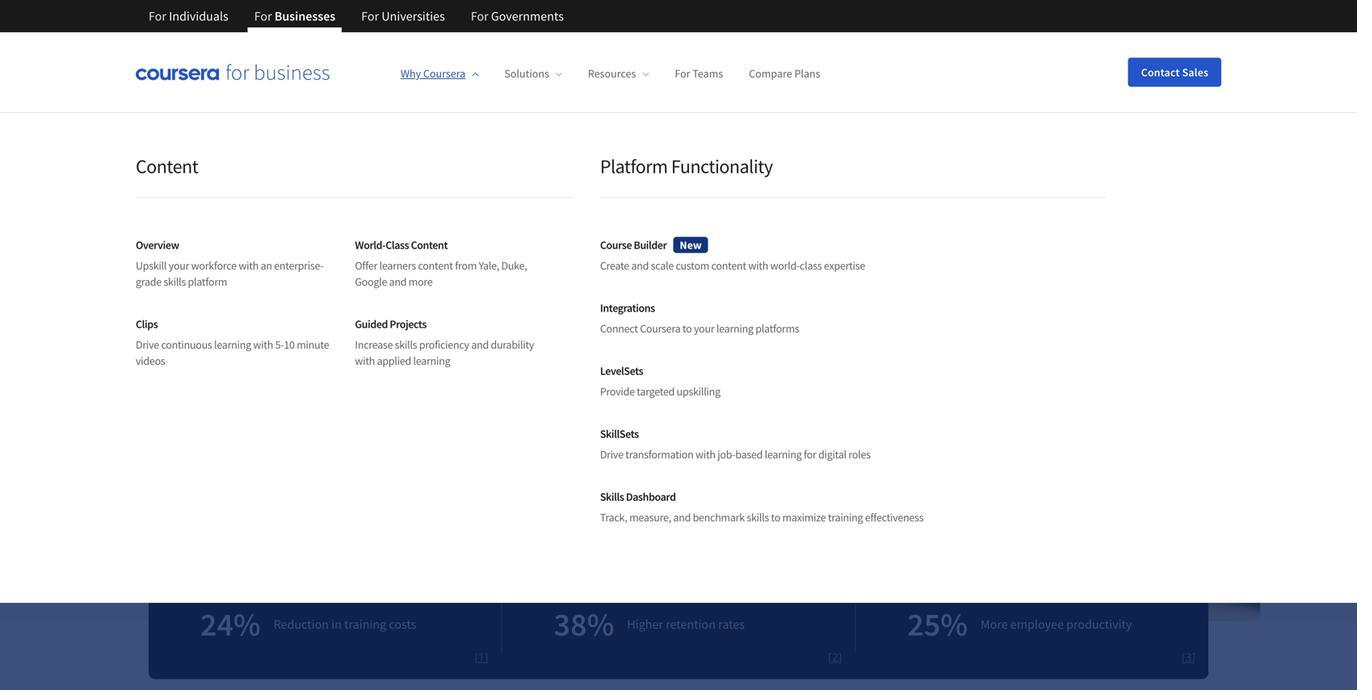 Task type: describe. For each thing, give the bounding box(es) containing it.
solutions link
[[504, 66, 562, 81]]

from
[[455, 259, 477, 273]]

guided projects increase skills proficiency and durability with applied learning
[[355, 317, 534, 368]]

lower
[[171, 344, 203, 360]]

overview upskill your workforce with an enterprise- grade skills platform
[[136, 238, 324, 289]]

world-class content offer learners content from yale, duke, google and more
[[355, 238, 527, 289]]

for for individuals
[[149, 8, 166, 24]]

contact sales
[[1141, 65, 1209, 80]]

workforce
[[191, 259, 237, 273]]

with inside overview upskill your workforce with an enterprise- grade skills platform
[[239, 259, 259, 273]]

and inside skills dashboard track, measure, and benchmark skills to maximize training effectiveness
[[673, 511, 691, 525]]

based
[[735, 448, 763, 462]]

proficiency
[[419, 338, 469, 352]]

learning inside guided projects increase skills proficiency and durability with applied learning
[[413, 354, 450, 368]]

25%
[[907, 604, 968, 645]]

advance
[[277, 316, 321, 332]]

to inside integrations connect coursera to your learning platforms
[[683, 322, 692, 336]]

to inside skills dashboard track, measure, and benchmark skills to maximize training effectiveness
[[771, 511, 780, 525]]

strengthen critical skills with content you can trust
[[171, 288, 432, 305]]

class
[[800, 259, 822, 273]]

guided
[[355, 317, 388, 332]]

2 vertical spatial training
[[344, 617, 386, 633]]

0 vertical spatial critical
[[232, 288, 266, 305]]

drive for drive continuous learning with 5-10 minute videos
[[136, 338, 159, 352]]

for universities
[[361, 8, 445, 24]]

0 horizontal spatial coursera
[[423, 66, 466, 81]]

universities
[[382, 8, 445, 24]]

skillsets
[[600, 427, 639, 441]]

strengthen
[[171, 288, 229, 305]]

learning inside skillsets drive transformation with job-based learning for digital roles
[[765, 448, 802, 462]]

minute
[[297, 338, 329, 352]]

and right retain,
[[255, 316, 275, 332]]

drive for drive transformation with job-based learning for digital roles
[[600, 448, 623, 462]]

effectiveness
[[865, 511, 924, 525]]

businesses
[[275, 8, 335, 24]]

your for competitive
[[400, 158, 496, 223]]

banner navigation
[[136, 0, 577, 32]]

google
[[355, 275, 387, 289]]

skillsets drive transformation with job-based learning for digital roles
[[600, 427, 871, 462]]

retain,
[[219, 316, 252, 332]]

trust
[[407, 288, 432, 305]]

an
[[261, 259, 272, 273]]

digital
[[818, 448, 847, 462]]

develop, retain, and advance critical talent
[[171, 316, 391, 332]]

durability
[[491, 338, 534, 352]]

resources link
[[588, 66, 649, 81]]

you
[[365, 288, 384, 305]]

learning inside integrations connect coursera to your learning platforms
[[716, 322, 754, 336]]

platforms
[[756, 322, 799, 336]]

applied
[[377, 354, 411, 368]]

10
[[284, 338, 295, 352]]

dashboard
[[626, 490, 676, 505]]

3
[[1185, 650, 1192, 665]]

make
[[149, 158, 260, 223]]

and down course builder
[[631, 259, 649, 273]]

upskill
[[136, 259, 167, 273]]

integrations
[[600, 301, 655, 315]]

sales
[[1182, 65, 1209, 80]]

0 horizontal spatial costs
[[248, 344, 275, 360]]

course builder
[[600, 238, 667, 252]]

compare
[[749, 66, 792, 81]]

learning inside clips drive continuous learning with 5-10 minute videos
[[214, 338, 251, 352]]

and inside guided projects increase skills proficiency and durability with applied learning
[[471, 338, 489, 352]]

projects
[[390, 317, 427, 332]]

custom
[[676, 259, 709, 273]]

scale
[[651, 259, 674, 273]]

upskilling
[[677, 385, 720, 399]]

duke,
[[501, 259, 527, 273]]

contact
[[1141, 65, 1180, 80]]

measure,
[[629, 511, 671, 525]]

for governments
[[471, 8, 564, 24]]

0 vertical spatial training
[[206, 344, 246, 360]]

with up advance
[[297, 288, 320, 305]]

plans
[[794, 66, 820, 81]]

maximize
[[782, 511, 826, 525]]

track,
[[600, 511, 627, 525]]

1 vertical spatial talent
[[360, 316, 391, 332]]

can
[[386, 288, 405, 305]]

for teams
[[675, 66, 723, 81]]

continuous
[[161, 338, 212, 352]]

reduction
[[274, 617, 329, 633]]

and inside world-class content offer learners content from yale, duke, google and more
[[389, 275, 407, 289]]

job-
[[718, 448, 735, 462]]

solutions
[[504, 66, 549, 81]]

targeted
[[637, 385, 675, 399]]

why coursera
[[401, 66, 466, 81]]

with inside skillsets drive transformation with job-based learning for digital roles
[[696, 448, 716, 462]]

employee
[[1011, 617, 1064, 633]]

grade
[[136, 275, 162, 289]]

38%
[[554, 604, 614, 645]]

coursera for business image
[[136, 64, 330, 81]]



Task type: vqa. For each thing, say whether or not it's contained in the screenshot.
top are
no



Task type: locate. For each thing, give the bounding box(es) containing it.
retention
[[666, 617, 716, 633]]

in
[[331, 617, 342, 633]]

compare plans
[[749, 66, 820, 81]]

create and scale custom content with world-class expertise
[[600, 259, 865, 273]]

drive
[[136, 338, 159, 352], [600, 448, 623, 462]]

for teams link
[[675, 66, 723, 81]]

videos
[[136, 354, 165, 368]]

teams
[[693, 66, 723, 81]]

without
[[277, 344, 318, 360]]

with inside clips drive continuous learning with 5-10 minute videos
[[253, 338, 273, 352]]

0 horizontal spatial content
[[322, 288, 362, 305]]

[ for 25%
[[1182, 650, 1185, 665]]

for for businesses
[[254, 8, 272, 24]]

skills up the applied
[[395, 338, 417, 352]]

builder
[[634, 238, 667, 252]]

[ 3 ]
[[1182, 650, 1196, 665]]

for individuals
[[149, 8, 228, 24]]

2 horizontal spatial content
[[711, 259, 746, 273]]

0 vertical spatial costs
[[248, 344, 275, 360]]

your for workforce
[[169, 259, 189, 273]]

1
[[478, 650, 485, 665]]

2 [ from the left
[[828, 650, 832, 665]]

] for 24%
[[485, 650, 488, 665]]

0 vertical spatial drive
[[136, 338, 159, 352]]

compare plans link
[[749, 66, 820, 81]]

your up world-class content offer learners content from yale, duke, google and more
[[400, 158, 496, 223]]

1 vertical spatial coursera
[[640, 322, 681, 336]]

to up levelsets provide targeted upskilling
[[683, 322, 692, 336]]

training right maximize
[[828, 511, 863, 525]]

coursera inside integrations connect coursera to your learning platforms
[[640, 322, 681, 336]]

1 vertical spatial critical
[[323, 316, 358, 332]]

[ for 24%
[[475, 650, 478, 665]]

increase
[[355, 338, 393, 352]]

skills right benchmark
[[747, 511, 769, 525]]

world-
[[355, 238, 386, 252]]

2 vertical spatial your
[[694, 322, 714, 336]]

your inside integrations connect coursera to your learning platforms
[[694, 322, 714, 336]]

for left universities in the top left of the page
[[361, 8, 379, 24]]

3 [ from the left
[[1182, 650, 1185, 665]]

drive up the videos
[[136, 338, 159, 352]]

resources
[[588, 66, 636, 81]]

sacrificing
[[320, 344, 373, 360]]

]
[[485, 650, 488, 665], [838, 650, 842, 665], [1192, 650, 1196, 665]]

your right "upskill" at left
[[169, 259, 189, 273]]

1 horizontal spatial to
[[771, 511, 780, 525]]

[ 1 ]
[[475, 650, 488, 665]]

contact sales button
[[1128, 58, 1221, 87]]

skills inside overview upskill your workforce with an enterprise- grade skills platform
[[164, 275, 186, 289]]

make talent your competitive advantage
[[149, 158, 624, 275]]

costs right in
[[389, 617, 416, 633]]

content right custom
[[711, 259, 746, 273]]

benchmark
[[693, 511, 745, 525]]

content up more
[[418, 259, 453, 273]]

and down learners
[[389, 275, 407, 289]]

2 horizontal spatial ]
[[1192, 650, 1196, 665]]

your inside overview upskill your workforce with an enterprise- grade skills platform
[[169, 259, 189, 273]]

with left world- in the top of the page
[[748, 259, 768, 273]]

content inside world-class content offer learners content from yale, duke, google and more
[[418, 259, 453, 273]]

for left the individuals
[[149, 8, 166, 24]]

with down the increase
[[355, 354, 375, 368]]

2
[[832, 650, 838, 665]]

0 vertical spatial content
[[136, 154, 198, 179]]

0 vertical spatial talent
[[268, 158, 391, 223]]

with left "an"
[[239, 259, 259, 273]]

2 horizontal spatial training
[[828, 511, 863, 525]]

productivity
[[1066, 617, 1132, 633]]

3 ] from the left
[[1192, 650, 1196, 665]]

1 vertical spatial your
[[169, 259, 189, 273]]

1 horizontal spatial your
[[400, 158, 496, 223]]

higher retention rates
[[627, 617, 745, 633]]

0 horizontal spatial ]
[[485, 650, 488, 665]]

training
[[206, 344, 246, 360], [828, 511, 863, 525], [344, 617, 386, 633]]

why coursera link
[[401, 66, 479, 81]]

0 horizontal spatial content
[[136, 154, 198, 179]]

learners
[[379, 259, 416, 273]]

for for universities
[[361, 8, 379, 24]]

1 horizontal spatial training
[[344, 617, 386, 633]]

develop,
[[171, 316, 217, 332]]

skills right 'grade'
[[164, 275, 186, 289]]

talent
[[268, 158, 391, 223], [360, 316, 391, 332]]

class
[[386, 238, 409, 252]]

quality
[[375, 344, 411, 360]]

0 vertical spatial your
[[400, 158, 496, 223]]

1 vertical spatial training
[[828, 511, 863, 525]]

create
[[600, 259, 629, 273]]

levelsets provide targeted upskilling
[[600, 364, 720, 399]]

content right class
[[411, 238, 448, 252]]

content left you
[[322, 288, 362, 305]]

drive inside skillsets drive transformation with job-based learning for digital roles
[[600, 448, 623, 462]]

learning left platforms
[[716, 322, 754, 336]]

1 [ from the left
[[475, 650, 478, 665]]

0 horizontal spatial [
[[475, 650, 478, 665]]

with left 5-
[[253, 338, 273, 352]]

overview
[[136, 238, 179, 252]]

levelsets
[[600, 364, 643, 378]]

1 vertical spatial to
[[771, 511, 780, 525]]

content for create and scale custom content with world-class expertise
[[711, 259, 746, 273]]

talent up world-
[[268, 158, 391, 223]]

connect
[[600, 322, 638, 336]]

0 vertical spatial coursera
[[423, 66, 466, 81]]

offer
[[355, 259, 377, 273]]

training right in
[[344, 617, 386, 633]]

governments
[[491, 8, 564, 24]]

learning down the 'proficiency'
[[413, 354, 450, 368]]

0 vertical spatial to
[[683, 322, 692, 336]]

training inside skills dashboard track, measure, and benchmark skills to maximize training effectiveness
[[828, 511, 863, 525]]

content inside world-class content offer learners content from yale, duke, google and more
[[411, 238, 448, 252]]

skills inside guided projects increase skills proficiency and durability with applied learning
[[395, 338, 417, 352]]

content
[[418, 259, 453, 273], [711, 259, 746, 273], [322, 288, 362, 305]]

lower training costs without sacrificing quality
[[171, 344, 411, 360]]

new
[[680, 238, 702, 252]]

1 vertical spatial drive
[[600, 448, 623, 462]]

critical up retain,
[[232, 288, 266, 305]]

talent up the increase
[[360, 316, 391, 332]]

0 horizontal spatial your
[[169, 259, 189, 273]]

coursera down integrations
[[640, 322, 681, 336]]

more
[[981, 617, 1008, 633]]

] for 25%
[[1192, 650, 1196, 665]]

to left maximize
[[771, 511, 780, 525]]

skills inside skills dashboard track, measure, and benchmark skills to maximize training effectiveness
[[747, 511, 769, 525]]

] for 38%
[[838, 650, 842, 665]]

1 horizontal spatial ]
[[838, 650, 842, 665]]

for left businesses
[[254, 8, 272, 24]]

and right measure,
[[673, 511, 691, 525]]

1 horizontal spatial coursera
[[640, 322, 681, 336]]

with left job- at the right bottom of page
[[696, 448, 716, 462]]

1 vertical spatial costs
[[389, 617, 416, 633]]

1 horizontal spatial drive
[[600, 448, 623, 462]]

advantage
[[406, 210, 624, 275]]

platform
[[188, 275, 227, 289]]

training down retain,
[[206, 344, 246, 360]]

2 ] from the left
[[838, 650, 842, 665]]

course
[[600, 238, 632, 252]]

platform
[[600, 154, 668, 179]]

1 horizontal spatial costs
[[389, 617, 416, 633]]

functionality
[[671, 154, 773, 179]]

for for governments
[[471, 8, 489, 24]]

1 horizontal spatial content
[[418, 259, 453, 273]]

drive down skillsets
[[600, 448, 623, 462]]

higher
[[627, 617, 663, 633]]

coursera right why
[[423, 66, 466, 81]]

5-
[[275, 338, 284, 352]]

1 horizontal spatial [
[[828, 650, 832, 665]]

0 horizontal spatial training
[[206, 344, 246, 360]]

expertise
[[824, 259, 865, 273]]

transformation
[[626, 448, 694, 462]]

critical up sacrificing on the left of page
[[323, 316, 358, 332]]

world-
[[770, 259, 800, 273]]

2 horizontal spatial [
[[1182, 650, 1185, 665]]

[ for 38%
[[828, 650, 832, 665]]

content for strengthen critical skills with content you can trust
[[322, 288, 362, 305]]

for businesses
[[254, 8, 335, 24]]

1 ] from the left
[[485, 650, 488, 665]]

for
[[804, 448, 816, 462]]

skills dashboard track, measure, and benchmark skills to maximize training effectiveness
[[600, 490, 924, 525]]

drive inside clips drive continuous learning with 5-10 minute videos
[[136, 338, 159, 352]]

integrations connect coursera to your learning platforms
[[600, 301, 799, 336]]

for left governments
[[471, 8, 489, 24]]

0 horizontal spatial drive
[[136, 338, 159, 352]]

skills up develop, retain, and advance critical talent
[[269, 288, 294, 305]]

2 horizontal spatial your
[[694, 322, 714, 336]]

talent inside "make talent your competitive advantage"
[[268, 158, 391, 223]]

0 horizontal spatial to
[[683, 322, 692, 336]]

and left durability
[[471, 338, 489, 352]]

roles
[[849, 448, 871, 462]]

individuals
[[169, 8, 228, 24]]

1 horizontal spatial content
[[411, 238, 448, 252]]

your up upskilling
[[694, 322, 714, 336]]

0 horizontal spatial critical
[[232, 288, 266, 305]]

learning down retain,
[[214, 338, 251, 352]]

for left teams
[[675, 66, 690, 81]]

learning left for
[[765, 448, 802, 462]]

why
[[401, 66, 421, 81]]

[ 2 ]
[[828, 650, 842, 665]]

with inside guided projects increase skills proficiency and durability with applied learning
[[355, 354, 375, 368]]

1 vertical spatial content
[[411, 238, 448, 252]]

24%
[[200, 604, 261, 645]]

1 horizontal spatial critical
[[323, 316, 358, 332]]

your inside "make talent your competitive advantage"
[[400, 158, 496, 223]]

clips
[[136, 317, 158, 332]]

content up overview
[[136, 154, 198, 179]]

costs left 5-
[[248, 344, 275, 360]]

platform functionality
[[600, 154, 773, 179]]

provide
[[600, 385, 635, 399]]



